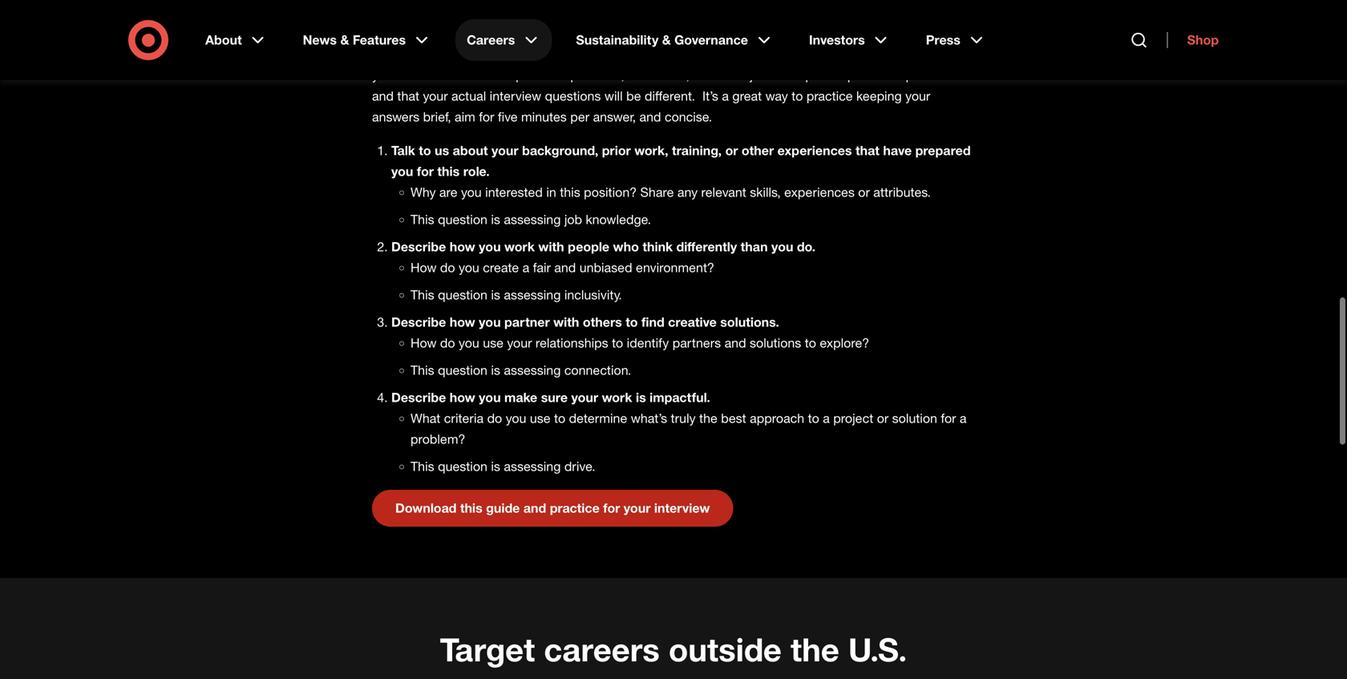 Task type: locate. For each thing, give the bounding box(es) containing it.
your
[[520, 46, 545, 62], [423, 88, 448, 104], [906, 88, 931, 104], [492, 143, 519, 158], [507, 335, 532, 351], [572, 390, 599, 406], [624, 501, 651, 516]]

questions up per
[[545, 88, 601, 104]]

shop
[[1188, 32, 1219, 48]]

question down create
[[438, 287, 488, 303]]

the right the truly
[[700, 411, 718, 426]]

0 vertical spatial do
[[440, 260, 455, 276]]

you inside talk to us about your background, prior work, training, or other experiences that have prepared you for this role.
[[392, 164, 414, 179]]

how up 'what'
[[411, 335, 437, 351]]

or left the other
[[726, 143, 738, 158]]

practice up our
[[471, 46, 517, 62]]

describe how you work with people who think differently than you do.
[[392, 239, 816, 255]]

3 how from the top
[[450, 390, 476, 406]]

knowledge.
[[586, 212, 652, 227]]

1 vertical spatial use
[[530, 411, 551, 426]]

0 vertical spatial experiences
[[778, 143, 852, 158]]

practice down drive.
[[550, 501, 600, 516]]

0 vertical spatial describe
[[392, 239, 446, 255]]

this for this question is assessing inclusivity.
[[411, 287, 435, 303]]

the up remember,
[[627, 46, 645, 62]]

experiences
[[778, 143, 852, 158], [785, 184, 855, 200]]

to right approach
[[808, 411, 820, 426]]

answers
[[372, 109, 420, 125]]

1 vertical spatial questions
[[545, 88, 601, 104]]

you left make
[[479, 390, 501, 406]]

describe for how do you create a fair and unbiased environment?
[[392, 239, 446, 255]]

how do you use your relationships to identify partners and solutions to explore?
[[411, 335, 870, 351]]

3 describe from the top
[[392, 390, 446, 406]]

& up remember,
[[662, 32, 671, 48]]

question for create
[[438, 287, 488, 303]]

questions down press
[[901, 67, 958, 83]]

question down role.
[[438, 212, 488, 227]]

use down describe how you make sure your work is impactful.
[[530, 411, 551, 426]]

work up determine
[[602, 390, 633, 406]]

this left guide in the bottom of the page
[[460, 501, 483, 516]]

experiences for other
[[778, 143, 852, 158]]

assessing up the download this guide and practice for your interview
[[504, 459, 561, 475]]

0 vertical spatial how
[[450, 239, 476, 255]]

0 vertical spatial with
[[539, 239, 565, 255]]

this for this question is assessing job knowledge.
[[411, 212, 435, 227]]

you down talk
[[392, 164, 414, 179]]

that down "choose"
[[397, 88, 420, 104]]

how for how do you use your relationships to identify partners and solutions to explore?
[[411, 335, 437, 351]]

2 describe from the top
[[392, 314, 446, 330]]

this for this question is assessing connection.
[[411, 363, 435, 378]]

with up 'relationships'
[[554, 314, 580, 330]]

1 describe from the top
[[392, 239, 446, 255]]

2 how from the top
[[411, 335, 437, 351]]

actual
[[452, 88, 486, 104]]

you left do. on the top right of page
[[772, 239, 794, 255]]

1 vertical spatial the
[[700, 411, 718, 426]]

0 vertical spatial that
[[397, 88, 420, 104]]

to inside talk to us about your background, prior work, training, or other experiences that have prepared you for this role.
[[419, 143, 431, 158]]

investors link
[[798, 19, 902, 61]]

& inside news & features link
[[341, 32, 349, 48]]

use
[[483, 335, 504, 351], [530, 411, 551, 426]]

this
[[438, 164, 460, 179], [560, 184, 581, 200], [460, 501, 483, 516]]

1 horizontal spatial that
[[856, 143, 880, 158]]

way
[[766, 88, 788, 104]]

and
[[372, 88, 394, 104], [640, 109, 662, 125], [555, 260, 576, 276], [725, 335, 747, 351], [524, 501, 547, 516]]

how down why
[[411, 260, 437, 276]]

do left create
[[440, 260, 455, 276]]

assessing for your
[[504, 363, 561, 378]]

work up create
[[505, 239, 535, 255]]

experiences right skills,
[[785, 184, 855, 200]]

0 vertical spatial how
[[411, 260, 437, 276]]

1 vertical spatial how
[[450, 314, 476, 330]]

question down 'problem?'
[[438, 459, 488, 475]]

to right want
[[456, 46, 467, 62]]

prior
[[602, 143, 631, 158]]

partner
[[505, 314, 550, 330]]

the
[[627, 46, 645, 62], [700, 411, 718, 426], [791, 630, 840, 669]]

with for others
[[554, 314, 580, 330]]

2 vertical spatial how
[[450, 390, 476, 406]]

criteria
[[444, 411, 484, 426]]

interview up remember,
[[649, 46, 701, 62]]

keeping
[[857, 88, 902, 104]]

this inside talk to us about your background, prior work, training, or other experiences that have prepared you for this role.
[[438, 164, 460, 179]]

just
[[750, 67, 771, 83]]

2 how from the top
[[450, 314, 476, 330]]

2 & from the left
[[662, 32, 671, 48]]

2 vertical spatial describe
[[392, 390, 446, 406]]

4 assessing from the top
[[504, 459, 561, 475]]

prepared
[[916, 143, 971, 158]]

this down us
[[438, 164, 460, 179]]

how
[[411, 260, 437, 276], [411, 335, 437, 351]]

interview up five
[[490, 88, 542, 104]]

1 horizontal spatial use
[[530, 411, 551, 426]]

brief,
[[423, 109, 451, 125]]

4 this from the top
[[411, 459, 435, 475]]

assessing down interested
[[504, 212, 561, 227]]

news
[[303, 32, 337, 48]]

how down this question is assessing inclusivity.
[[450, 314, 476, 330]]

0 vertical spatial use
[[483, 335, 504, 351]]

practice inside download this guide and practice for your interview link
[[550, 501, 600, 516]]

do up the "criteria"
[[440, 335, 455, 351]]

what
[[411, 411, 441, 426]]

1 assessing from the top
[[504, 212, 561, 227]]

unbiased
[[580, 260, 633, 276]]

0 horizontal spatial are
[[440, 184, 458, 200]]

this right the in
[[560, 184, 581, 200]]

a left great
[[722, 88, 729, 104]]

4 question from the top
[[438, 459, 488, 475]]

that inside . if you choose to utilize our practice questions, remember, these are just examples of potential questions and that your actual interview questions will be different.  it's a great way to practice keeping your answers brief, aim for five minutes per answer, and concise.
[[397, 88, 420, 104]]

0 vertical spatial work
[[505, 239, 535, 255]]

you down make
[[506, 411, 527, 426]]

0 horizontal spatial use
[[483, 335, 504, 351]]

0 vertical spatial this
[[438, 164, 460, 179]]

solutions
[[750, 335, 802, 351]]

this question is assessing inclusivity.
[[411, 287, 622, 303]]

. if you choose to utilize our practice questions, remember, these are just examples of potential questions and that your actual interview questions will be different.  it's a great way to practice keeping your answers brief, aim for five minutes per answer, and concise.
[[372, 46, 973, 125]]

0 horizontal spatial work
[[505, 239, 535, 255]]

how up the "criteria"
[[450, 390, 476, 406]]

of
[[833, 67, 844, 83]]

1 vertical spatial with
[[554, 314, 580, 330]]

1 vertical spatial how
[[411, 335, 437, 351]]

do.
[[797, 239, 816, 255]]

you up this question is assessing connection.
[[459, 335, 480, 351]]

you down you
[[372, 67, 393, 83]]

job
[[565, 212, 583, 227]]

you for describe how you make sure your work is impactful.
[[479, 390, 501, 406]]

1 vertical spatial describe
[[392, 314, 446, 330]]

you for how do you use your relationships to identify partners and solutions to explore?
[[459, 335, 480, 351]]

1 vertical spatial experiences
[[785, 184, 855, 200]]

how up this question is assessing inclusivity.
[[450, 239, 476, 255]]

will
[[605, 88, 623, 104]]

3 question from the top
[[438, 363, 488, 378]]

is for your
[[491, 363, 501, 378]]

& right news
[[341, 32, 349, 48]]

0 vertical spatial interview
[[649, 46, 701, 62]]

target careers outside the u.s.
[[440, 630, 908, 669]]

0 horizontal spatial &
[[341, 32, 349, 48]]

to left us
[[419, 143, 431, 158]]

or up just
[[756, 46, 768, 62]]

use up this question is assessing connection.
[[483, 335, 504, 351]]

2 horizontal spatial the
[[791, 630, 840, 669]]

for inside download this guide and practice for your interview link
[[604, 501, 620, 516]]

question up the "criteria"
[[438, 363, 488, 378]]

to
[[456, 46, 467, 62], [612, 46, 624, 62], [442, 67, 454, 83], [792, 88, 803, 104], [419, 143, 431, 158], [626, 314, 638, 330], [612, 335, 624, 351], [805, 335, 817, 351], [554, 411, 566, 426], [808, 411, 820, 426]]

determine
[[569, 411, 628, 426]]

make
[[505, 390, 538, 406]]

potential
[[848, 67, 898, 83]]

that inside talk to us about your background, prior work, training, or other experiences that have prepared you for this role.
[[856, 143, 880, 158]]

you for why are you interested in this position? share any relevant skills, experiences or attributes.
[[461, 184, 482, 200]]

that
[[397, 88, 420, 104], [856, 143, 880, 158]]

1 horizontal spatial are
[[729, 67, 747, 83]]

0 horizontal spatial the
[[627, 46, 645, 62]]

describe how you partner with others to find creative solutions.
[[392, 314, 780, 330]]

experiences inside talk to us about your background, prior work, training, or other experiences that have prepared you for this role.
[[778, 143, 852, 158]]

2 question from the top
[[438, 287, 488, 303]]

partners
[[673, 335, 721, 351]]

download this guide and practice for your interview link
[[372, 490, 734, 527]]

and up answers
[[372, 88, 394, 104]]

is down create
[[491, 287, 501, 303]]

for inside what criteria do you use to determine what's truly the best approach to a project or solution for a problem?
[[941, 411, 957, 426]]

press
[[926, 32, 961, 48]]

aim
[[455, 109, 476, 125]]

assessing for in
[[504, 212, 561, 227]]

to down others
[[612, 335, 624, 351]]

1 & from the left
[[341, 32, 349, 48]]

1 vertical spatial work
[[602, 390, 633, 406]]

that left have at the top of page
[[856, 143, 880, 158]]

are left just
[[729, 67, 747, 83]]

is up describe how you make sure your work is impactful.
[[491, 363, 501, 378]]

are right why
[[440, 184, 458, 200]]

3 assessing from the top
[[504, 363, 561, 378]]

and down solutions.
[[725, 335, 747, 351]]

2 vertical spatial this
[[460, 501, 483, 516]]

1 horizontal spatial &
[[662, 32, 671, 48]]

you inside . if you choose to utilize our practice questions, remember, these are just examples of potential questions and that your actual interview questions will be different.  it's a great way to practice keeping your answers brief, aim for five minutes per answer, and concise.
[[372, 67, 393, 83]]

& for governance
[[662, 32, 671, 48]]

& inside sustainability & governance link
[[662, 32, 671, 48]]

assessing up make
[[504, 363, 561, 378]]

is down interested
[[491, 212, 501, 227]]

problem?
[[411, 432, 466, 447]]

0 horizontal spatial questions
[[545, 88, 601, 104]]

you left create
[[459, 260, 480, 276]]

0 horizontal spatial that
[[397, 88, 420, 104]]

or inside talk to us about your background, prior work, training, or other experiences that have prepared you for this role.
[[726, 143, 738, 158]]

assessing up partner
[[504, 287, 561, 303]]

concise.
[[665, 109, 713, 125]]

news & features link
[[292, 19, 443, 61]]

you down role.
[[461, 184, 482, 200]]

news & features
[[303, 32, 406, 48]]

great
[[733, 88, 762, 104]]

to down want
[[442, 67, 454, 83]]

is
[[491, 212, 501, 227], [491, 287, 501, 303], [491, 363, 501, 378], [636, 390, 646, 406], [491, 459, 501, 475]]

do right the "criteria"
[[487, 411, 502, 426]]

to left find
[[626, 314, 638, 330]]

this
[[411, 212, 435, 227], [411, 287, 435, 303], [411, 363, 435, 378], [411, 459, 435, 475]]

and right fair
[[555, 260, 576, 276]]

with up fair
[[539, 239, 565, 255]]

fair
[[533, 260, 551, 276]]

1 vertical spatial that
[[856, 143, 880, 158]]

how
[[450, 239, 476, 255], [450, 314, 476, 330], [450, 390, 476, 406]]

assessing
[[504, 212, 561, 227], [504, 287, 561, 303], [504, 363, 561, 378], [504, 459, 561, 475]]

1 question from the top
[[438, 212, 488, 227]]

1 horizontal spatial the
[[700, 411, 718, 426]]

interview down what criteria do you use to determine what's truly the best approach to a project or solution for a problem?
[[655, 501, 710, 516]]

1 horizontal spatial questions
[[901, 67, 958, 83]]

inclusivity.
[[565, 287, 622, 303]]

is up guide in the bottom of the page
[[491, 459, 501, 475]]

2 assessing from the top
[[504, 287, 561, 303]]

1 vertical spatial are
[[440, 184, 458, 200]]

careers link
[[456, 19, 552, 61]]

2 vertical spatial the
[[791, 630, 840, 669]]

about link
[[194, 19, 279, 61]]

questions
[[901, 67, 958, 83], [545, 88, 601, 104]]

0 vertical spatial questions
[[901, 67, 958, 83]]

how for you
[[450, 390, 476, 406]]

skills,
[[750, 184, 781, 200]]

2 vertical spatial do
[[487, 411, 502, 426]]

work
[[505, 239, 535, 255], [602, 390, 633, 406]]

people
[[568, 239, 610, 255]]

1 how from the top
[[411, 260, 437, 276]]

3 this from the top
[[411, 363, 435, 378]]

1 horizontal spatial work
[[602, 390, 633, 406]]

how do you create a fair and unbiased environment?
[[411, 260, 715, 276]]

1 this from the top
[[411, 212, 435, 227]]

the left "u.s."
[[791, 630, 840, 669]]

you up create
[[479, 239, 501, 255]]

for
[[479, 109, 495, 125], [417, 164, 434, 179], [941, 411, 957, 426], [604, 501, 620, 516]]

you may want to practice your responses to the interview prompts or
[[372, 46, 771, 62]]

attributes.
[[874, 184, 931, 200]]

this question is assessing job knowledge.
[[411, 212, 652, 227]]

question for use
[[438, 363, 488, 378]]

0 vertical spatial are
[[729, 67, 747, 83]]

you
[[372, 67, 393, 83], [392, 164, 414, 179], [461, 184, 482, 200], [479, 239, 501, 255], [772, 239, 794, 255], [459, 260, 480, 276], [479, 314, 501, 330], [459, 335, 480, 351], [479, 390, 501, 406], [506, 411, 527, 426]]

1 how from the top
[[450, 239, 476, 255]]

you left partner
[[479, 314, 501, 330]]

and right guide in the bottom of the page
[[524, 501, 547, 516]]

2 this from the top
[[411, 287, 435, 303]]

1 vertical spatial do
[[440, 335, 455, 351]]

or right project
[[877, 411, 889, 426]]

differently
[[677, 239, 737, 255]]

identify
[[627, 335, 669, 351]]

best
[[721, 411, 747, 426]]

experiences right the other
[[778, 143, 852, 158]]

1 vertical spatial interview
[[490, 88, 542, 104]]

download
[[396, 501, 457, 516]]

may
[[397, 46, 421, 62]]



Task type: vqa. For each thing, say whether or not it's contained in the screenshot.
minutes
yes



Task type: describe. For each thing, give the bounding box(es) containing it.
how for how do you create a fair and unbiased environment?
[[411, 260, 437, 276]]

a left project
[[823, 411, 830, 426]]

a inside . if you choose to utilize our practice questions, remember, these are just examples of potential questions and that your actual interview questions will be different.  it's a great way to practice keeping your answers brief, aim for five minutes per answer, and concise.
[[722, 88, 729, 104]]

describe how you make sure your work is impactful.
[[392, 390, 711, 406]]

you for describe how you work with people who think differently than you do.
[[479, 239, 501, 255]]

or left the attributes.
[[859, 184, 870, 200]]

for inside talk to us about your background, prior work, training, or other experiences that have prepared you for this role.
[[417, 164, 434, 179]]

are inside . if you choose to utilize our practice questions, remember, these are just examples of potential questions and that your actual interview questions will be different.  it's a great way to practice keeping your answers brief, aim for five minutes per answer, and concise.
[[729, 67, 747, 83]]

shop link
[[1168, 32, 1219, 48]]

different.
[[645, 88, 696, 104]]

and inside download this guide and practice for your interview link
[[524, 501, 547, 516]]

assessing for use
[[504, 459, 561, 475]]

to up questions,
[[612, 46, 624, 62]]

use inside what criteria do you use to determine what's truly the best approach to a project or solution for a problem?
[[530, 411, 551, 426]]

features
[[353, 32, 406, 48]]

talk
[[392, 143, 415, 158]]

utilize
[[457, 67, 490, 83]]

creative
[[668, 314, 717, 330]]

a left fair
[[523, 260, 530, 276]]

others
[[583, 314, 622, 330]]

governance
[[675, 32, 748, 48]]

1 vertical spatial this
[[560, 184, 581, 200]]

guide
[[486, 501, 520, 516]]

experiences for skills,
[[785, 184, 855, 200]]

sustainability
[[576, 32, 659, 48]]

why
[[411, 184, 436, 200]]

how for create
[[450, 239, 476, 255]]

do for create
[[440, 260, 455, 276]]

us
[[435, 143, 449, 158]]

drive.
[[565, 459, 596, 475]]

to down sure
[[554, 411, 566, 426]]

and down be on the left
[[640, 109, 662, 125]]

truly
[[671, 411, 696, 426]]

assessing for a
[[504, 287, 561, 303]]

role.
[[463, 164, 490, 179]]

responses
[[549, 46, 609, 62]]

you for . if you choose to utilize our practice questions, remember, these are just examples of potential questions and that your actual interview questions will be different.  it's a great way to practice keeping your answers brief, aim for five minutes per answer, and concise.
[[372, 67, 393, 83]]

talk to us about your background, prior work, training, or other experiences that have prepared you for this role.
[[392, 143, 971, 179]]

do for use
[[440, 335, 455, 351]]

questions,
[[566, 67, 625, 83]]

practice down 'of'
[[807, 88, 853, 104]]

your inside talk to us about your background, prior work, training, or other experiences that have prepared you for this role.
[[492, 143, 519, 158]]

this question is assessing connection.
[[411, 363, 642, 378]]

relationships
[[536, 335, 609, 351]]

solutions.
[[721, 314, 780, 330]]

sure
[[541, 390, 568, 406]]

examples
[[774, 67, 830, 83]]

five
[[498, 109, 518, 125]]

is up what's
[[636, 390, 646, 406]]

how for use
[[450, 314, 476, 330]]

a right solution
[[960, 411, 967, 426]]

have
[[884, 143, 912, 158]]

our
[[494, 67, 512, 83]]

about
[[205, 32, 242, 48]]

training,
[[672, 143, 722, 158]]

you for describe how you partner with others to find creative solutions.
[[479, 314, 501, 330]]

to right way
[[792, 88, 803, 104]]

practice right our
[[516, 67, 562, 83]]

you for how do you create a fair and unbiased environment?
[[459, 260, 480, 276]]

who
[[613, 239, 639, 255]]

sustainability & governance
[[576, 32, 748, 48]]

or inside what criteria do you use to determine what's truly the best approach to a project or solution for a problem?
[[877, 411, 889, 426]]

this for this question is assessing drive.
[[411, 459, 435, 475]]

choose
[[396, 67, 439, 83]]

is for in
[[491, 212, 501, 227]]

project
[[834, 411, 874, 426]]

u.s.
[[849, 630, 908, 669]]

solution
[[893, 411, 938, 426]]

remember,
[[628, 67, 690, 83]]

background,
[[522, 143, 599, 158]]

per
[[571, 109, 590, 125]]

what's
[[631, 411, 668, 426]]

environment?
[[636, 260, 715, 276]]

with for people
[[539, 239, 565, 255]]

careers
[[544, 630, 660, 669]]

question for you
[[438, 459, 488, 475]]

is for a
[[491, 287, 501, 303]]

impactful.
[[650, 390, 711, 406]]

question for interested
[[438, 212, 488, 227]]

approach
[[750, 411, 805, 426]]

you inside what criteria do you use to determine what's truly the best approach to a project or solution for a problem?
[[506, 411, 527, 426]]

sustainability & governance link
[[565, 19, 785, 61]]

this question is assessing drive.
[[411, 459, 596, 475]]

describe for what criteria do you use to determine what's truly the best approach to a project or solution for a problem?
[[392, 390, 446, 406]]

do inside what criteria do you use to determine what's truly the best approach to a project or solution for a problem?
[[487, 411, 502, 426]]

in
[[547, 184, 557, 200]]

describe for how do you use your relationships to identify partners and solutions to explore?
[[392, 314, 446, 330]]

prompts
[[704, 46, 752, 62]]

explore?
[[820, 335, 870, 351]]

if
[[965, 46, 973, 62]]

download this guide and practice for your interview
[[396, 501, 710, 516]]

is for use
[[491, 459, 501, 475]]

what criteria do you use to determine what's truly the best approach to a project or solution for a problem?
[[411, 411, 967, 447]]

want
[[425, 46, 452, 62]]

connection.
[[565, 363, 632, 378]]

press link
[[915, 19, 998, 61]]

to left "explore?"
[[805, 335, 817, 351]]

& for features
[[341, 32, 349, 48]]

any
[[678, 184, 698, 200]]

the inside what criteria do you use to determine what's truly the best approach to a project or solution for a problem?
[[700, 411, 718, 426]]

other
[[742, 143, 774, 158]]

than
[[741, 239, 768, 255]]

for inside . if you choose to utilize our practice questions, remember, these are just examples of potential questions and that your actual interview questions will be different.  it's a great way to practice keeping your answers brief, aim for five minutes per answer, and concise.
[[479, 109, 495, 125]]

about
[[453, 143, 488, 158]]

interested
[[486, 184, 543, 200]]

you
[[372, 46, 393, 62]]

position?
[[584, 184, 637, 200]]

.
[[958, 46, 962, 62]]

2 vertical spatial interview
[[655, 501, 710, 516]]

0 vertical spatial the
[[627, 46, 645, 62]]

interview inside . if you choose to utilize our practice questions, remember, these are just examples of potential questions and that your actual interview questions will be different.  it's a great way to practice keeping your answers brief, aim for five minutes per answer, and concise.
[[490, 88, 542, 104]]

work,
[[635, 143, 669, 158]]

relevant
[[702, 184, 747, 200]]

outside
[[669, 630, 782, 669]]



